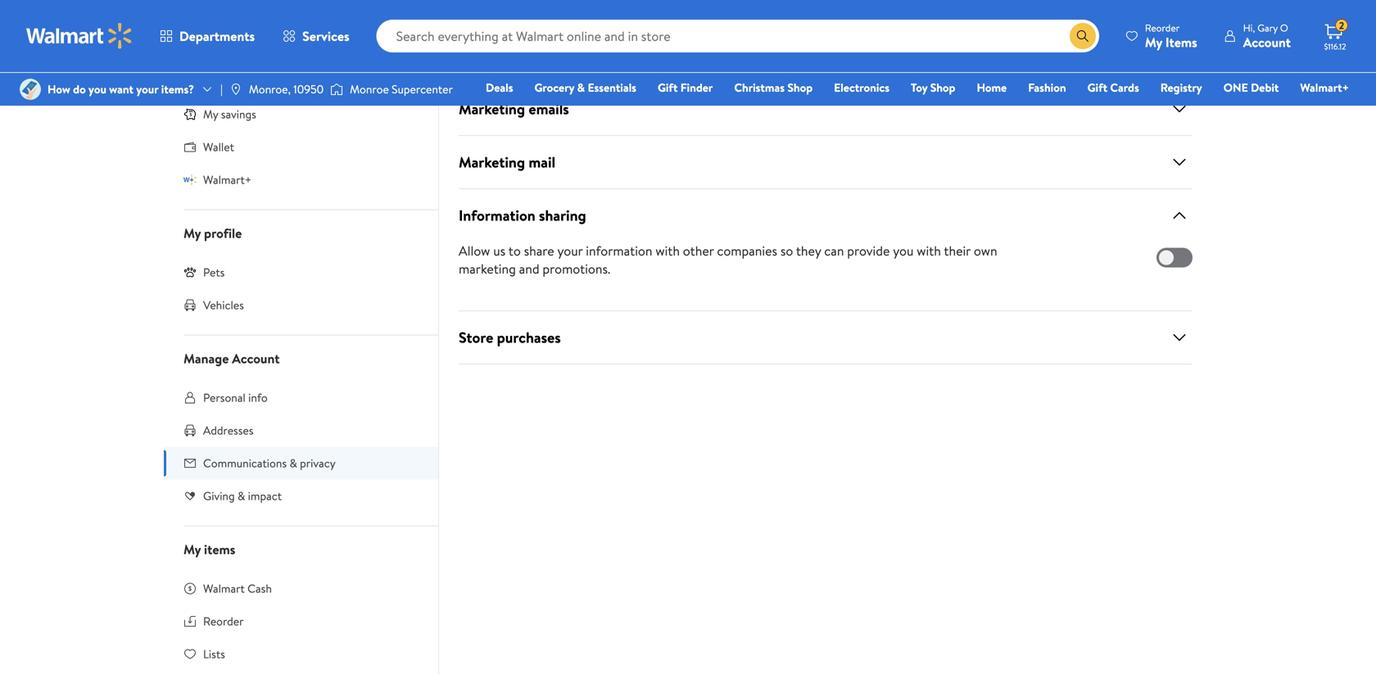Task type: locate. For each thing, give the bounding box(es) containing it.
so
[[781, 242, 793, 260]]

grocery & essentials
[[535, 79, 637, 95]]

0 vertical spatial and
[[682, 39, 703, 57]]

monroe
[[350, 81, 389, 97]]

walmart left cash
[[203, 580, 245, 596]]

|
[[220, 81, 223, 97]]

marketing
[[459, 99, 525, 119], [459, 152, 525, 172]]

reorder for reorder my items
[[1145, 21, 1180, 35]]

purchase history
[[203, 73, 285, 89]]

1 vertical spatial and
[[519, 260, 540, 278]]

we right how
[[532, 39, 548, 57]]

0 vertical spatial walmart+ link
[[1293, 79, 1357, 96]]

home
[[977, 79, 1007, 95]]

1 icon image from the top
[[184, 108, 197, 121]]

icon image left pets
[[184, 266, 197, 279]]

1 horizontal spatial walmart+ link
[[1293, 79, 1357, 96]]

& right "giving" on the bottom left
[[238, 488, 245, 504]]

0 vertical spatial you
[[659, 39, 679, 57]]

share.
[[756, 39, 789, 57]]

share
[[524, 242, 554, 260]]

1 horizontal spatial  image
[[330, 81, 343, 97]]

1 for from the left
[[215, 9, 227, 23]]

christmas shop link
[[727, 79, 820, 96]]

shop right the toy
[[930, 79, 956, 95]]

 image left how
[[20, 79, 41, 100]]

a
[[255, 9, 260, 23]]

registry link
[[1153, 79, 1210, 96]]

items
[[204, 540, 235, 558]]

0 horizontal spatial walmart
[[203, 580, 245, 596]]

0 vertical spatial walmart+
[[1300, 79, 1349, 95]]

you up gift finder
[[659, 39, 679, 57]]

my inside reorder my items
[[1145, 33, 1163, 51]]

companies
[[717, 242, 777, 260]]

your right share
[[557, 242, 583, 260]]

toy shop link
[[904, 79, 963, 96]]

2 horizontal spatial &
[[577, 79, 585, 95]]

1 horizontal spatial &
[[290, 455, 297, 471]]

information sharing
[[459, 205, 586, 226]]

0 horizontal spatial we
[[532, 39, 548, 57]]

with
[[631, 39, 655, 57], [656, 242, 680, 260], [917, 242, 941, 260]]

& right "grocery"
[[577, 79, 585, 95]]

0 vertical spatial reorder
[[1145, 21, 1180, 35]]

shop
[[788, 79, 813, 95], [930, 79, 956, 95]]

communications
[[203, 455, 287, 471]]

deals link
[[478, 79, 521, 96]]

purchase history link
[[164, 65, 438, 98]]

pets link
[[164, 256, 438, 289]]

0 vertical spatial icon image
[[184, 108, 197, 121]]

1 vertical spatial walmart+
[[203, 172, 252, 188]]

0 horizontal spatial your
[[136, 81, 158, 97]]

2 gift from the left
[[1088, 79, 1108, 95]]

icon image inside my savings link
[[184, 108, 197, 121]]

0 vertical spatial marketing
[[459, 99, 525, 119]]

gift finder
[[658, 79, 713, 95]]

1 horizontal spatial reorder
[[1145, 21, 1180, 35]]

marketing for marketing mail
[[459, 152, 525, 172]]

pets
[[203, 264, 225, 280]]

you right provide
[[893, 242, 914, 260]]

we
[[532, 39, 548, 57], [736, 39, 752, 57]]

 image for monroe supercenter
[[330, 81, 343, 97]]

promotions.
[[543, 260, 610, 278]]

0 vertical spatial walmart
[[262, 9, 298, 23]]

with left the other
[[656, 242, 680, 260]]

history
[[251, 73, 285, 89]]

addresses link
[[164, 414, 438, 447]]

icon image
[[184, 108, 197, 121], [184, 173, 197, 186], [184, 266, 197, 279]]

shop right christmas
[[788, 79, 813, 95]]

reorder up 'lists'
[[203, 613, 244, 629]]

gift for gift cards
[[1088, 79, 1108, 95]]

your
[[136, 81, 158, 97], [557, 242, 583, 260]]

store purchases image
[[1170, 328, 1190, 347]]

you right do
[[89, 81, 106, 97]]

you
[[659, 39, 679, 57], [89, 81, 106, 97], [893, 242, 914, 260]]

2 for from the left
[[343, 9, 356, 23]]

1 horizontal spatial for
[[343, 9, 356, 23]]

items
[[1166, 33, 1198, 51]]

0 horizontal spatial for
[[215, 9, 227, 23]]

3 icon image from the top
[[184, 266, 197, 279]]

1 vertical spatial walmart
[[203, 580, 245, 596]]

0 horizontal spatial walmart+
[[203, 172, 252, 188]]

 image right the 10950 at the left of the page
[[330, 81, 343, 97]]

debit
[[1251, 79, 1279, 95]]

my for savings
[[203, 106, 218, 122]]

gift left cards
[[1088, 79, 1108, 95]]

walmart+ link down my savings link
[[164, 163, 438, 196]]

1 vertical spatial you
[[89, 81, 106, 97]]

walmart+ link
[[1293, 79, 1357, 96], [164, 163, 438, 196]]

0 horizontal spatial walmart+ link
[[164, 163, 438, 196]]

1 horizontal spatial we
[[736, 39, 752, 57]]

your right want
[[136, 81, 158, 97]]

choose how we communicate with you and what we share.
[[459, 39, 789, 57]]

0 horizontal spatial you
[[89, 81, 106, 97]]

for left the being
[[215, 9, 227, 23]]

other
[[683, 242, 714, 260]]

provide
[[847, 242, 890, 260]]

gift inside 'link'
[[658, 79, 678, 95]]

mail
[[529, 152, 556, 172]]

0 horizontal spatial and
[[519, 260, 540, 278]]

shop for christmas shop
[[788, 79, 813, 95]]

my savings link
[[164, 98, 438, 131]]

my profile
[[184, 224, 242, 242]]

registry
[[1161, 79, 1202, 95]]

marketing down deals
[[459, 99, 525, 119]]

and
[[682, 39, 703, 57], [519, 260, 540, 278]]

& inside "link"
[[238, 488, 245, 504]]

hi,
[[1243, 21, 1255, 35]]

choose
[[459, 39, 502, 57]]

communications & privacy
[[203, 455, 336, 471]]

1 we from the left
[[532, 39, 548, 57]]

walmart right a
[[262, 9, 298, 23]]

information
[[586, 242, 653, 260]]

1 marketing from the top
[[459, 99, 525, 119]]

info
[[248, 390, 268, 406]]

1 horizontal spatial account
[[1243, 33, 1291, 51]]

2 marketing from the top
[[459, 152, 525, 172]]

1 vertical spatial your
[[557, 242, 583, 260]]

giving & impact link
[[164, 480, 438, 512]]

& for grocery
[[577, 79, 585, 95]]

monroe,
[[249, 81, 291, 97]]

do
[[73, 81, 86, 97]]

1 horizontal spatial shop
[[930, 79, 956, 95]]

1 horizontal spatial walmart
[[262, 9, 298, 23]]

and left 'what'
[[682, 39, 703, 57]]

your for information
[[557, 242, 583, 260]]

1 horizontal spatial gift
[[1088, 79, 1108, 95]]

for left 1
[[343, 9, 356, 23]]

my left 'items'
[[184, 540, 201, 558]]

2 vertical spatial icon image
[[184, 266, 197, 279]]

account up debit
[[1243, 33, 1291, 51]]

2 vertical spatial &
[[238, 488, 245, 504]]

reorder for reorder
[[203, 613, 244, 629]]

1 vertical spatial icon image
[[184, 173, 197, 186]]

1 vertical spatial reorder
[[203, 613, 244, 629]]

1 gift from the left
[[658, 79, 678, 95]]

walmart+ down $116.12
[[1300, 79, 1349, 95]]

icon image down items?
[[184, 108, 197, 121]]

my
[[1145, 33, 1163, 51], [203, 106, 218, 122], [184, 224, 201, 242], [184, 540, 201, 558]]

and right us
[[519, 260, 540, 278]]

my left items
[[1145, 33, 1163, 51]]

0 horizontal spatial &
[[238, 488, 245, 504]]

impact
[[248, 488, 282, 504]]

0 horizontal spatial  image
[[20, 79, 41, 100]]

account up info at the bottom of page
[[232, 349, 280, 367]]

one
[[1224, 79, 1248, 95]]

monroe, 10950
[[249, 81, 324, 97]]

2 shop from the left
[[930, 79, 956, 95]]

gift left finder
[[658, 79, 678, 95]]

can
[[824, 242, 844, 260]]

& left privacy
[[290, 455, 297, 471]]

1 horizontal spatial and
[[682, 39, 703, 57]]

2 vertical spatial you
[[893, 242, 914, 260]]

2 horizontal spatial you
[[893, 242, 914, 260]]

1 vertical spatial marketing
[[459, 152, 525, 172]]

your inside allow us to share your information with other companies so they can provide you with their own marketing and promotions.
[[557, 242, 583, 260]]

icon image inside pets link
[[184, 266, 197, 279]]

icon image up "my profile"
[[184, 173, 197, 186]]

information sharing image
[[1170, 206, 1190, 225]]

lists link
[[164, 638, 438, 671]]

2 icon image from the top
[[184, 173, 197, 186]]

1 horizontal spatial your
[[557, 242, 583, 260]]

1 vertical spatial walmart+ link
[[164, 163, 438, 196]]

1 vertical spatial &
[[290, 455, 297, 471]]

reorder inside reorder my items
[[1145, 21, 1180, 35]]

with left their at right
[[917, 242, 941, 260]]

my left the profile
[[184, 224, 201, 242]]

1 vertical spatial account
[[232, 349, 280, 367]]

my left savings
[[203, 106, 218, 122]]

how do you want your items?
[[48, 81, 194, 97]]

shop for toy shop
[[930, 79, 956, 95]]

marketing left mail
[[459, 152, 525, 172]]

essentials
[[588, 79, 637, 95]]

supercenter
[[392, 81, 453, 97]]

0 horizontal spatial shop
[[788, 79, 813, 95]]

$116.12
[[1324, 41, 1346, 52]]

 image
[[229, 83, 242, 96]]

allow us to share your information with other companies so they can provide you with their own marketing and promotions.
[[459, 242, 998, 278]]

walmart+
[[1300, 79, 1349, 95], [203, 172, 252, 188]]

marketing mail image
[[1170, 152, 1190, 172]]

0 vertical spatial your
[[136, 81, 158, 97]]

0 horizontal spatial reorder
[[203, 613, 244, 629]]

1 shop from the left
[[788, 79, 813, 95]]

cash
[[248, 580, 272, 596]]

shop inside 'link'
[[930, 79, 956, 95]]

we right 'what'
[[736, 39, 752, 57]]

marketing
[[459, 260, 516, 278]]

walmart+ link down $116.12
[[1293, 79, 1357, 96]]

0 vertical spatial &
[[577, 79, 585, 95]]

1 horizontal spatial walmart+
[[1300, 79, 1349, 95]]

reorder up registry
[[1145, 21, 1180, 35]]

departments
[[179, 27, 255, 45]]

walmart+ down wallet
[[203, 172, 252, 188]]

Search search field
[[377, 20, 1099, 52]]

 image
[[20, 79, 41, 100], [330, 81, 343, 97]]

0 horizontal spatial gift
[[658, 79, 678, 95]]



Task type: vqa. For each thing, say whether or not it's contained in the screenshot.
the your
yes



Task type: describe. For each thing, give the bounding box(es) containing it.
gary
[[1258, 21, 1278, 35]]

communicate
[[551, 39, 628, 57]]

one debit
[[1224, 79, 1279, 95]]

0 vertical spatial account
[[1243, 33, 1291, 51]]

emails
[[529, 99, 569, 119]]

Walmart Site-Wide search field
[[377, 20, 1099, 52]]

privacy
[[300, 455, 336, 471]]

reorder link
[[164, 605, 438, 638]]

communications & privacy link
[[164, 447, 438, 480]]

toy
[[911, 79, 928, 95]]

icon image for walmart+
[[184, 173, 197, 186]]

reorder my items
[[1145, 21, 1198, 51]]

search icon image
[[1076, 29, 1089, 43]]

walmart cash link
[[164, 572, 438, 605]]

2 we from the left
[[736, 39, 752, 57]]

store
[[459, 327, 493, 348]]

electronics link
[[827, 79, 897, 96]]

departments button
[[146, 16, 269, 56]]

store purchases
[[459, 327, 561, 348]]

wallet link
[[164, 131, 438, 163]]

items?
[[161, 81, 194, 97]]

allow
[[459, 242, 490, 260]]

home link
[[970, 79, 1014, 96]]

giving
[[203, 488, 235, 504]]

month
[[184, 24, 211, 38]]

hi, gary o account
[[1243, 21, 1291, 51]]

personal info link
[[164, 381, 438, 414]]

christmas
[[734, 79, 785, 95]]

0 horizontal spatial account
[[232, 349, 280, 367]]

grocery
[[535, 79, 575, 95]]

services button
[[269, 16, 363, 56]]

gift cards link
[[1080, 79, 1147, 96]]

walmart inside thanks for being a walmart customer for 1 month
[[262, 9, 298, 23]]

manage
[[184, 349, 229, 367]]

christmas shop
[[734, 79, 813, 95]]

icon image for pets
[[184, 266, 197, 279]]

my for profile
[[184, 224, 201, 242]]

my for items
[[184, 540, 201, 558]]

and inside allow us to share your information with other companies so they can provide you with their own marketing and promotions.
[[519, 260, 540, 278]]

thanks
[[184, 9, 212, 23]]

deals
[[486, 79, 513, 95]]

1
[[358, 9, 361, 23]]

fashion link
[[1021, 79, 1074, 96]]

walmart image
[[26, 23, 133, 49]]

purchase
[[203, 73, 248, 89]]

grocery & essentials link
[[527, 79, 644, 96]]

walmart cash
[[203, 580, 272, 596]]

lists
[[203, 646, 225, 662]]

with up essentials
[[631, 39, 655, 57]]

us
[[493, 242, 506, 260]]

your for items?
[[136, 81, 158, 97]]

purchases
[[497, 327, 561, 348]]

2
[[1339, 19, 1345, 33]]

personal
[[203, 390, 246, 406]]

marketing for marketing emails
[[459, 99, 525, 119]]

savings
[[221, 106, 256, 122]]

manage account
[[184, 349, 280, 367]]

what
[[706, 39, 733, 57]]

my savings
[[203, 106, 256, 122]]

o
[[1280, 21, 1289, 35]]

1 horizontal spatial you
[[659, 39, 679, 57]]

finder
[[681, 79, 713, 95]]

information
[[459, 205, 536, 226]]

gift for gift finder
[[658, 79, 678, 95]]

giving & impact
[[203, 488, 282, 504]]

thanks for being a walmart customer for 1 month
[[184, 9, 361, 38]]

& for communications
[[290, 455, 297, 471]]

how
[[505, 39, 529, 57]]

gift cards
[[1088, 79, 1139, 95]]

sharing
[[539, 205, 586, 226]]

being
[[230, 9, 253, 23]]

vehicles link
[[164, 289, 438, 322]]

electronics
[[834, 79, 890, 95]]

10950
[[294, 81, 324, 97]]

marketing emails
[[459, 99, 569, 119]]

their
[[944, 242, 971, 260]]

fashion
[[1028, 79, 1066, 95]]

you inside allow us to share your information with other companies so they can provide you with their own marketing and promotions.
[[893, 242, 914, 260]]

to
[[509, 242, 521, 260]]

marketing emails image
[[1170, 99, 1190, 119]]

 image for how do you want your items?
[[20, 79, 41, 100]]

gift finder link
[[650, 79, 720, 96]]

my items
[[184, 540, 235, 558]]

wallet
[[203, 139, 234, 155]]

profile
[[204, 224, 242, 242]]

icon image for my savings
[[184, 108, 197, 121]]

personal info
[[203, 390, 268, 406]]

monroe supercenter
[[350, 81, 453, 97]]

they
[[796, 242, 821, 260]]

& for giving
[[238, 488, 245, 504]]

one debit link
[[1216, 79, 1287, 96]]

customer
[[301, 9, 341, 23]]



